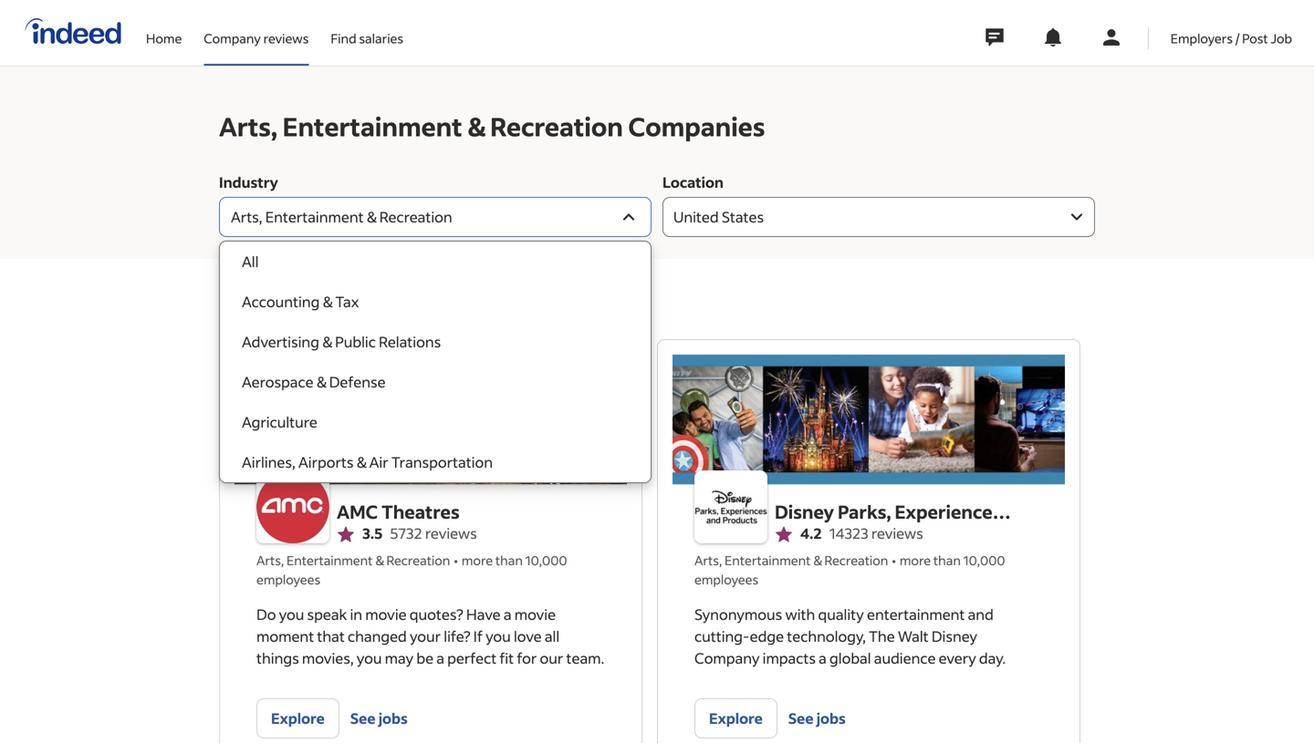 Task type: locate. For each thing, give the bounding box(es) containing it.
employers / post job link
[[1171, 0, 1292, 62]]

jobs down the may at the left bottom of page
[[379, 710, 408, 728]]

your
[[410, 628, 441, 646]]

explore link down impacts
[[695, 699, 777, 739]]

2 more from the left
[[900, 553, 931, 569]]

defense
[[329, 373, 386, 392]]

relations
[[379, 333, 441, 351]]

1 horizontal spatial a
[[504, 606, 512, 624]]

1 horizontal spatial explore
[[709, 710, 763, 728]]

employers / post job
[[1171, 30, 1292, 47]]

2 horizontal spatial a
[[819, 649, 827, 668]]

entertainment down 4.2
[[725, 553, 811, 569]]

see jobs down impacts
[[788, 710, 846, 728]]

arts, entertainment & recreation down 3.5
[[256, 553, 450, 569]]

2 more than 10,000 employees from the left
[[695, 553, 1005, 588]]

employees for disney parks, experiences and products
[[695, 572, 759, 588]]

more than 10,000 employees down 5732
[[256, 553, 567, 588]]

in
[[350, 606, 362, 624]]

employees up do
[[256, 572, 320, 588]]

tax
[[335, 293, 359, 311]]

0 horizontal spatial explore link
[[256, 699, 339, 739]]

10,000 up all
[[525, 553, 567, 569]]

0 vertical spatial disney
[[775, 500, 834, 524]]

• down 5732 reviews link
[[454, 553, 458, 569]]

every
[[939, 649, 976, 668]]

1 jobs from the left
[[379, 710, 408, 728]]

a right the have
[[504, 606, 512, 624]]

1 horizontal spatial •
[[892, 553, 896, 569]]

5732
[[390, 524, 422, 543]]

company
[[204, 30, 261, 47], [695, 649, 760, 668]]

•
[[454, 553, 458, 569], [892, 553, 896, 569]]

than up the have
[[496, 553, 523, 569]]

arts,
[[219, 110, 278, 143], [231, 208, 262, 226], [256, 553, 284, 569], [695, 553, 722, 569]]

job
[[1271, 30, 1292, 47]]

1 horizontal spatial jobs
[[817, 710, 846, 728]]

quotes?
[[410, 606, 463, 624]]

0 horizontal spatial jobs
[[379, 710, 408, 728]]

arts, entertainment & recreation inside dropdown button
[[231, 208, 452, 226]]

0 horizontal spatial explore
[[271, 710, 325, 728]]

4.2
[[800, 524, 822, 543]]

3.5 5732 reviews
[[362, 524, 477, 543]]

see jobs link
[[350, 699, 408, 739], [788, 699, 846, 739]]

more
[[462, 553, 493, 569], [900, 553, 931, 569]]

1 horizontal spatial see jobs link
[[788, 699, 846, 739]]

explore down impacts
[[709, 710, 763, 728]]

1 explore from the left
[[271, 710, 325, 728]]

you right if
[[486, 628, 511, 646]]

Location text field
[[663, 197, 1066, 237]]

recreation
[[490, 110, 623, 143], [379, 208, 452, 226], [386, 553, 450, 569], [825, 553, 888, 569]]

post
[[1242, 30, 1268, 47]]

a
[[504, 606, 512, 624], [437, 649, 444, 668], [819, 649, 827, 668]]

and inside disney parks, experiences and products
[[775, 528, 808, 551]]

1 more than 10,000 employees from the left
[[256, 553, 567, 588]]

1 horizontal spatial company
[[695, 649, 760, 668]]

amc theatres image
[[256, 471, 330, 544]]

movie
[[365, 606, 407, 624], [515, 606, 556, 624]]

14323 reviews link
[[830, 524, 923, 544]]

1 see jobs link from the left
[[350, 699, 408, 739]]

0 horizontal spatial than
[[496, 553, 523, 569]]

disney parks, experiences and products link
[[775, 498, 1019, 551]]

arts, up do
[[256, 553, 284, 569]]

0 horizontal spatial reviews
[[263, 30, 309, 47]]

do
[[256, 606, 276, 624]]

arts, down industry
[[231, 208, 262, 226]]

2 • from the left
[[892, 553, 896, 569]]

all
[[545, 628, 560, 646]]

see for amc theatres
[[350, 710, 376, 728]]

and left 14323
[[775, 528, 808, 551]]

2 explore from the left
[[709, 710, 763, 728]]

more down 5732 reviews link
[[462, 553, 493, 569]]

1 • from the left
[[454, 553, 458, 569]]

1 horizontal spatial more
[[900, 553, 931, 569]]

0 horizontal spatial company
[[204, 30, 261, 47]]

0 vertical spatial you
[[279, 606, 304, 624]]

0 horizontal spatial disney
[[775, 500, 834, 524]]

company down cutting-
[[695, 649, 760, 668]]

2 horizontal spatial reviews
[[872, 524, 923, 543]]

2 see from the left
[[788, 710, 814, 728]]

edge
[[750, 628, 784, 646]]

jobs
[[379, 710, 408, 728], [817, 710, 846, 728]]

entertainment
[[283, 110, 462, 143], [265, 208, 364, 226], [287, 553, 373, 569], [725, 553, 811, 569]]

1 vertical spatial company
[[695, 649, 760, 668]]

1 horizontal spatial explore link
[[695, 699, 777, 739]]

0 horizontal spatial movie
[[365, 606, 407, 624]]

find salaries
[[331, 30, 403, 47]]

1 more from the left
[[462, 553, 493, 569]]

arts, inside dropdown button
[[231, 208, 262, 226]]

disney up 4.2
[[775, 500, 834, 524]]

0 horizontal spatial 10,000
[[525, 553, 567, 569]]

explore for amc theatres
[[271, 710, 325, 728]]

1 horizontal spatial more than 10,000 employees
[[695, 553, 1005, 588]]

0 horizontal spatial see jobs link
[[350, 699, 408, 739]]

2 10,000 from the left
[[964, 553, 1005, 569]]

accounting & tax
[[242, 293, 359, 311]]

industry list box
[[220, 242, 651, 483]]

1 movie from the left
[[365, 606, 407, 624]]

1 horizontal spatial and
[[968, 606, 994, 624]]

home link
[[146, 0, 182, 62]]

10,000 for amc theatres
[[525, 553, 567, 569]]

employees up the synonymous
[[695, 572, 759, 588]]

1 vertical spatial disney
[[932, 628, 978, 646]]

2 see jobs link from the left
[[788, 699, 846, 739]]

1 horizontal spatial reviews
[[425, 524, 477, 543]]

0 vertical spatial and
[[775, 528, 808, 551]]

0 horizontal spatial more than 10,000 employees
[[256, 553, 567, 588]]

see
[[350, 710, 376, 728], [788, 710, 814, 728]]

• down 14323 reviews link
[[892, 553, 896, 569]]

1 horizontal spatial you
[[357, 649, 382, 668]]

1 horizontal spatial see jobs
[[788, 710, 846, 728]]

4.2 14323 reviews
[[800, 524, 923, 543]]

changed
[[348, 628, 407, 646]]

disney inside synonymous with quality entertainment and cutting-edge technology, the walt disney company impacts a global audience every day.
[[932, 628, 978, 646]]

& inside dropdown button
[[367, 208, 377, 226]]

entertainment inside dropdown button
[[265, 208, 364, 226]]

1 10,000 from the left
[[525, 553, 567, 569]]

disney
[[775, 500, 834, 524], [932, 628, 978, 646]]

explore down things
[[271, 710, 325, 728]]

you up moment
[[279, 606, 304, 624]]

2 jobs from the left
[[817, 710, 846, 728]]

1 horizontal spatial disney
[[932, 628, 978, 646]]

you down the changed
[[357, 649, 382, 668]]

than for disney parks, experiences and products
[[934, 553, 961, 569]]

disney up every
[[932, 628, 978, 646]]

a down technology,
[[819, 649, 827, 668]]

arts, entertainment & recreation button
[[219, 197, 652, 237]]

1 horizontal spatial employees
[[695, 572, 759, 588]]

1 see jobs from the left
[[350, 710, 408, 728]]

1 employees from the left
[[256, 572, 320, 588]]

explore link
[[256, 699, 339, 739], [695, 699, 777, 739]]

a right be
[[437, 649, 444, 668]]

find
[[331, 30, 357, 47]]

synonymous
[[695, 606, 782, 624]]

you
[[279, 606, 304, 624], [486, 628, 511, 646], [357, 649, 382, 668]]

disney parks, experiences and products
[[775, 500, 1002, 551]]

2 explore link from the left
[[695, 699, 777, 739]]

advertising
[[242, 333, 319, 351]]

2 movie from the left
[[515, 606, 556, 624]]

entertainment
[[867, 606, 965, 624]]

1 horizontal spatial than
[[934, 553, 961, 569]]

entertainment down 3.5
[[287, 553, 373, 569]]

0 horizontal spatial and
[[775, 528, 808, 551]]

see jobs down the may at the left bottom of page
[[350, 710, 408, 728]]

0 horizontal spatial employees
[[256, 572, 320, 588]]

2 see jobs from the left
[[788, 710, 846, 728]]

see jobs link down the may at the left bottom of page
[[350, 699, 408, 739]]

explore link down things
[[256, 699, 339, 739]]

entertainment down find salaries
[[283, 110, 462, 143]]

2 than from the left
[[934, 553, 961, 569]]

1 horizontal spatial see
[[788, 710, 814, 728]]

arts, up industry
[[219, 110, 278, 143]]

0 horizontal spatial •
[[454, 553, 458, 569]]

0 horizontal spatial see
[[350, 710, 376, 728]]

arts, entertainment & recreation up the tax
[[231, 208, 452, 226]]

employees
[[256, 572, 320, 588], [695, 572, 759, 588]]

0 horizontal spatial more
[[462, 553, 493, 569]]

than down experiences
[[934, 553, 961, 569]]

jobs for disney parks, experiences and products
[[817, 710, 846, 728]]

1 explore link from the left
[[256, 699, 339, 739]]

explore link for disney parks, experiences and products
[[695, 699, 777, 739]]

10,000 down experiences
[[964, 553, 1005, 569]]

explore
[[271, 710, 325, 728], [709, 710, 763, 728]]

movie up love
[[515, 606, 556, 624]]

company reviews link
[[204, 0, 309, 62]]

see jobs link for disney parks, experiences and products
[[788, 699, 846, 739]]

than for amc theatres
[[496, 553, 523, 569]]

life?
[[444, 628, 471, 646]]

1 see from the left
[[350, 710, 376, 728]]

10,000 for disney parks, experiences and products
[[964, 553, 1005, 569]]

impacts
[[763, 649, 816, 668]]

see down impacts
[[788, 710, 814, 728]]

jobs down global
[[817, 710, 846, 728]]

amc
[[337, 500, 378, 524]]

moment
[[256, 628, 314, 646]]

see jobs link down impacts
[[788, 699, 846, 739]]

movie up the changed
[[365, 606, 407, 624]]

more down disney parks, experiences and products link
[[900, 553, 931, 569]]

2 vertical spatial you
[[357, 649, 382, 668]]

reviews for disney
[[872, 524, 923, 543]]

reviews down parks,
[[872, 524, 923, 543]]

and
[[775, 528, 808, 551], [968, 606, 994, 624]]

entertainment down industry
[[265, 208, 364, 226]]

walt
[[898, 628, 929, 646]]

arts, entertainment & recreation
[[231, 208, 452, 226], [256, 553, 450, 569], [695, 553, 888, 569]]

and up day.
[[968, 606, 994, 624]]

1 vertical spatial and
[[968, 606, 994, 624]]

1 horizontal spatial 10,000
[[964, 553, 1005, 569]]

arts, entertainment & recreation down 4.2
[[695, 553, 888, 569]]

1 horizontal spatial movie
[[515, 606, 556, 624]]

experiences
[[895, 500, 1002, 524]]

1 vertical spatial you
[[486, 628, 511, 646]]

airlines, airports & air transportation
[[242, 453, 493, 472]]

• for theatres
[[454, 553, 458, 569]]

reviews down theatres
[[425, 524, 477, 543]]

synonymous with quality entertainment and cutting-edge technology, the walt disney company impacts a global audience every day.
[[695, 606, 1006, 668]]

see down 'movies,'
[[350, 710, 376, 728]]

company right the home
[[204, 30, 261, 47]]

than
[[496, 553, 523, 569], [934, 553, 961, 569]]

more than 10,000 employees
[[256, 553, 567, 588], [695, 553, 1005, 588]]

1 than from the left
[[496, 553, 523, 569]]

more than 10,000 employees down products
[[695, 553, 1005, 588]]

0 horizontal spatial see jobs
[[350, 710, 408, 728]]

reviews left find
[[263, 30, 309, 47]]

toggle menu image
[[1066, 206, 1088, 228]]

2 employees from the left
[[695, 572, 759, 588]]



Task type: describe. For each thing, give the bounding box(es) containing it.
audience
[[874, 649, 936, 668]]

may
[[385, 649, 414, 668]]

jobs for amc theatres
[[379, 710, 408, 728]]

technology,
[[787, 628, 866, 646]]

movies,
[[302, 649, 354, 668]]

more for parks,
[[900, 553, 931, 569]]

0 horizontal spatial you
[[279, 606, 304, 624]]

accounting
[[242, 293, 320, 311]]

theatres
[[382, 500, 460, 524]]

advertising & public relations
[[242, 333, 441, 351]]

0 vertical spatial company
[[204, 30, 261, 47]]

day.
[[979, 649, 1006, 668]]

employers
[[1171, 30, 1233, 47]]

with
[[785, 606, 815, 624]]

and inside synonymous with quality entertainment and cutting-edge technology, the walt disney company impacts a global audience every day.
[[968, 606, 994, 624]]

for
[[517, 649, 537, 668]]

if
[[474, 628, 483, 646]]

disney parks, experiences and products image
[[695, 471, 768, 544]]

sorted
[[219, 304, 265, 323]]

aerospace
[[242, 373, 314, 392]]

2 horizontal spatial you
[[486, 628, 511, 646]]

see for disney parks, experiences and products
[[788, 710, 814, 728]]

disney inside disney parks, experiences and products
[[775, 500, 834, 524]]

cutting-
[[695, 628, 750, 646]]

account image
[[1101, 26, 1123, 48]]

speak
[[307, 606, 347, 624]]

airports
[[298, 453, 354, 472]]

transportation
[[391, 453, 493, 472]]

companies
[[628, 110, 765, 143]]

have
[[466, 606, 501, 624]]

location
[[663, 173, 724, 192]]

airlines,
[[242, 453, 296, 472]]

our
[[540, 649, 563, 668]]

• for parks,
[[892, 553, 896, 569]]

see jobs for amc theatres
[[350, 710, 408, 728]]

employees for amc theatres
[[256, 572, 320, 588]]

0 horizontal spatial a
[[437, 649, 444, 668]]

do you speak in movie quotes? have a movie moment that changed your life? if you love all things movies, you may be a perfect fit for our team.
[[256, 606, 605, 668]]

aerospace & defense
[[242, 373, 386, 392]]

company reviews
[[204, 30, 309, 47]]

/
[[1236, 30, 1240, 47]]

love
[[514, 628, 542, 646]]

industry
[[219, 173, 278, 192]]

arts, entertainment & recreation companies
[[219, 110, 765, 143]]

be
[[417, 649, 434, 668]]

parks,
[[838, 500, 891, 524]]

team.
[[566, 649, 605, 668]]

more than 10,000 employees for theatres
[[256, 553, 567, 588]]

salaries
[[359, 30, 403, 47]]

all
[[242, 252, 259, 271]]

sorted by popularity
[[219, 304, 356, 323]]

14323
[[830, 524, 869, 543]]

more than 10,000 employees for parks,
[[695, 553, 1005, 588]]

perfect
[[447, 649, 497, 668]]

things
[[256, 649, 299, 668]]

explore link for amc theatres
[[256, 699, 339, 739]]

see jobs for disney parks, experiences and products
[[788, 710, 846, 728]]

popularity
[[287, 304, 356, 323]]

home
[[146, 30, 182, 47]]

recreation inside dropdown button
[[379, 208, 452, 226]]

more for theatres
[[462, 553, 493, 569]]

3.5
[[362, 524, 383, 543]]

that
[[317, 628, 345, 646]]

global
[[830, 649, 871, 668]]

public
[[335, 333, 376, 351]]

reviews for amc
[[425, 524, 477, 543]]

notifications unread count 0 image
[[1042, 26, 1064, 48]]

amc theatres link
[[337, 498, 477, 526]]

explore for disney parks, experiences and products
[[709, 710, 763, 728]]

see jobs link for amc theatres
[[350, 699, 408, 739]]

a inside synonymous with quality entertainment and cutting-edge technology, the walt disney company impacts a global audience every day.
[[819, 649, 827, 668]]

by
[[268, 304, 284, 323]]

arts, down disney parks, experiences and products image
[[695, 553, 722, 569]]

arts, entertainment & recreation for disney parks, experiences and products
[[695, 553, 888, 569]]

company inside synonymous with quality entertainment and cutting-edge technology, the walt disney company impacts a global audience every day.
[[695, 649, 760, 668]]

reviews inside company reviews link
[[263, 30, 309, 47]]

fit
[[500, 649, 514, 668]]

find salaries link
[[331, 0, 403, 62]]

arts, entertainment & recreation for amc theatres
[[256, 553, 450, 569]]

quality
[[818, 606, 864, 624]]

products
[[812, 528, 890, 551]]

air
[[369, 453, 389, 472]]

agriculture
[[242, 413, 318, 432]]

5732 reviews link
[[390, 524, 477, 544]]

messages unread count 0 image
[[983, 19, 1007, 56]]

amc theatres
[[337, 500, 460, 524]]

the
[[869, 628, 895, 646]]



Task type: vqa. For each thing, say whether or not it's contained in the screenshot.
Not interested icon
no



